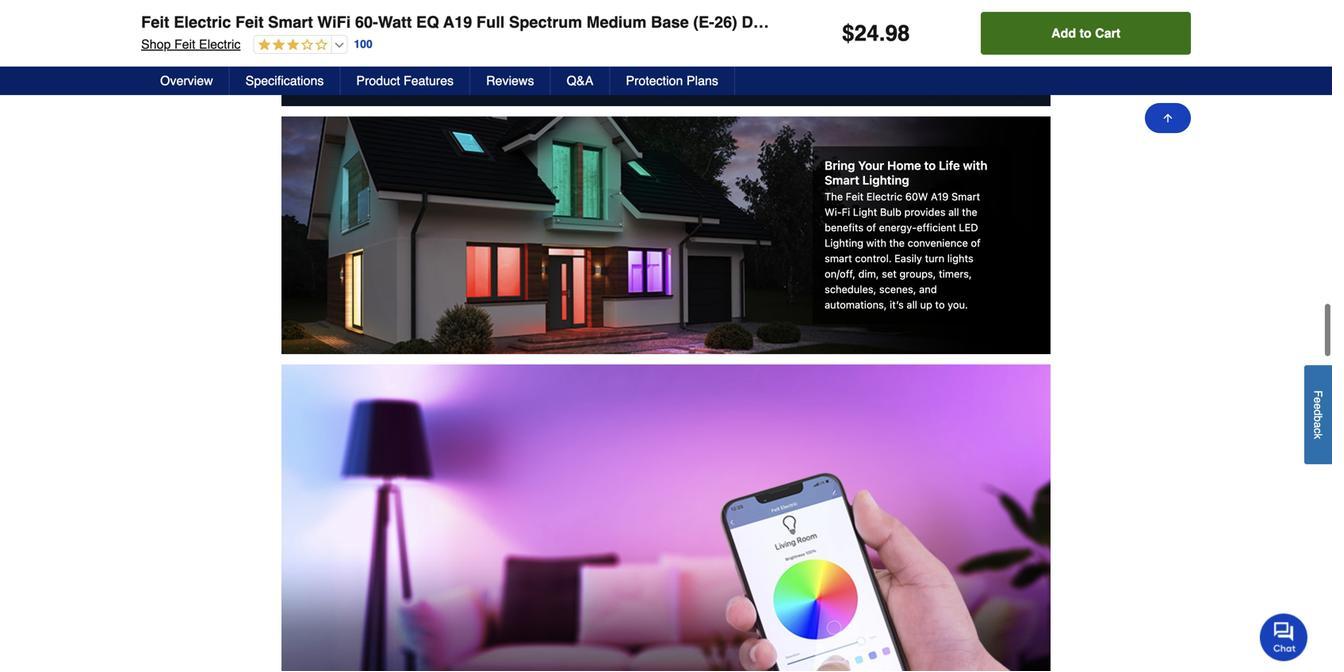 Task type: locate. For each thing, give the bounding box(es) containing it.
electric
[[174, 13, 231, 31], [199, 37, 241, 52]]

plans
[[687, 73, 719, 88]]

shop feit electric
[[141, 37, 241, 52]]

smart
[[268, 13, 313, 31], [822, 13, 867, 31]]

arrow up image
[[1162, 112, 1175, 125]]

pack)
[[1010, 13, 1052, 31]]

feit
[[141, 13, 169, 31], [236, 13, 264, 31], [174, 37, 196, 52]]

e
[[1312, 398, 1325, 404], [1312, 404, 1325, 410]]

feit up shop
[[141, 13, 169, 31]]

1 vertical spatial electric
[[199, 37, 241, 52]]

24
[[855, 21, 879, 46]]

protection plans button
[[610, 67, 735, 95]]

c
[[1312, 429, 1325, 434]]

k
[[1312, 434, 1325, 440]]

watt
[[378, 13, 412, 31]]

60-
[[355, 13, 378, 31]]

protection
[[626, 73, 683, 88]]

spectrum
[[509, 13, 582, 31]]

feit up 3 stars image
[[236, 13, 264, 31]]

cart
[[1095, 26, 1121, 40]]

$
[[842, 21, 855, 46]]

a
[[1312, 422, 1325, 429]]

e up d
[[1312, 398, 1325, 404]]

d
[[1312, 410, 1325, 416]]

b
[[1312, 416, 1325, 422]]

bulb
[[951, 13, 986, 31]]

electric up shop feit electric
[[174, 13, 231, 31]]

f
[[1312, 391, 1325, 398]]

q&a button
[[551, 67, 610, 95]]

feit electric feit smart wifi 60-watt eq a19 full spectrum medium base (e-26) dimmable smart led light bulb (3-pack)
[[141, 13, 1052, 31]]

feit right shop
[[174, 37, 196, 52]]

wifi
[[318, 13, 351, 31]]

1 horizontal spatial smart
[[822, 13, 867, 31]]

base
[[651, 13, 689, 31]]

3 stars image
[[254, 38, 328, 53]]

smart left .
[[822, 13, 867, 31]]

98
[[886, 21, 910, 46]]

0 horizontal spatial smart
[[268, 13, 313, 31]]

.
[[879, 21, 886, 46]]

medium
[[587, 13, 647, 31]]

add to cart
[[1052, 26, 1121, 40]]

specifications button
[[230, 67, 341, 95]]

e up b
[[1312, 404, 1325, 410]]

100
[[354, 38, 373, 51]]

specifications
[[246, 73, 324, 88]]

reviews button
[[470, 67, 551, 95]]

smart up 3 stars image
[[268, 13, 313, 31]]

2 horizontal spatial feit
[[236, 13, 264, 31]]

electric up overview button
[[199, 37, 241, 52]]

1 e from the top
[[1312, 398, 1325, 404]]



Task type: describe. For each thing, give the bounding box(es) containing it.
f e e d b a c k button
[[1305, 366, 1333, 465]]

product features button
[[341, 67, 470, 95]]

$ 24 . 98
[[842, 21, 910, 46]]

overview button
[[144, 67, 230, 95]]

0 horizontal spatial feit
[[141, 13, 169, 31]]

26)
[[715, 13, 738, 31]]

dimmable
[[742, 13, 818, 31]]

light
[[908, 13, 946, 31]]

1 horizontal spatial feit
[[174, 37, 196, 52]]

full
[[477, 13, 505, 31]]

1 smart from the left
[[268, 13, 313, 31]]

led
[[872, 13, 903, 31]]

product
[[356, 73, 400, 88]]

product features
[[356, 73, 454, 88]]

chat invite button image
[[1260, 614, 1309, 662]]

reviews
[[486, 73, 534, 88]]

q&a
[[567, 73, 594, 88]]

(e-
[[693, 13, 715, 31]]

(3-
[[990, 13, 1010, 31]]

protection plans
[[626, 73, 719, 88]]

to
[[1080, 26, 1092, 40]]

0 vertical spatial electric
[[174, 13, 231, 31]]

add to cart button
[[981, 12, 1191, 55]]

shop
[[141, 37, 171, 52]]

a19
[[443, 13, 472, 31]]

add
[[1052, 26, 1076, 40]]

2 smart from the left
[[822, 13, 867, 31]]

overview
[[160, 73, 213, 88]]

eq
[[416, 13, 439, 31]]

features
[[404, 73, 454, 88]]

2 e from the top
[[1312, 404, 1325, 410]]

f e e d b a c k
[[1312, 391, 1325, 440]]



Task type: vqa. For each thing, say whether or not it's contained in the screenshot.
100
yes



